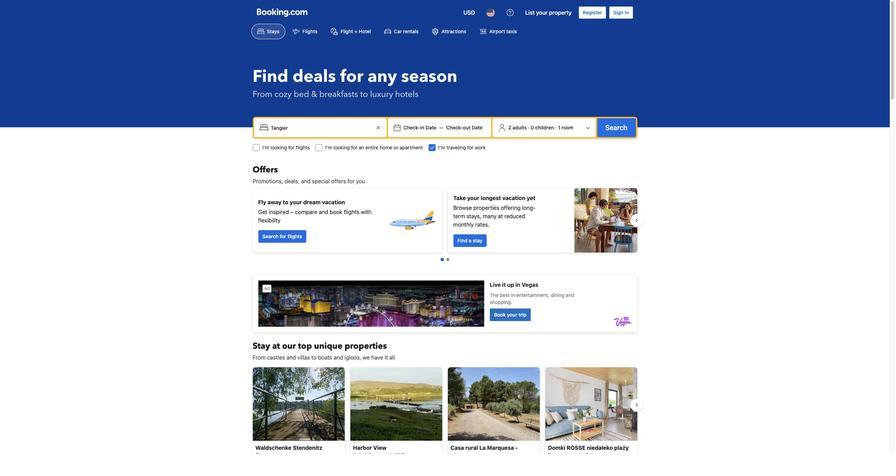 Task type: locate. For each thing, give the bounding box(es) containing it.
domki rosse niedaleko plaży link
[[546, 367, 638, 454]]

for inside find deals for any season from cozy bed & breakfasts to luxury hotels
[[340, 65, 364, 88]]

progress bar
[[441, 258, 449, 261]]

out
[[463, 125, 471, 131]]

1 looking from the left
[[271, 145, 287, 150]]

la
[[480, 445, 486, 451]]

1 horizontal spatial at
[[498, 213, 503, 219]]

0 vertical spatial in
[[625, 9, 629, 15]]

1 · from the left
[[528, 125, 530, 131]]

2 horizontal spatial to
[[360, 89, 368, 100]]

your inside 'fly away to your dream vacation get inspired – compare and book flights with flexibility'
[[290, 199, 302, 205]]

0 horizontal spatial search
[[263, 233, 279, 239]]

2 adults · 0 children · 1 room button
[[496, 121, 593, 134]]

looking left an
[[334, 145, 350, 150]]

flights left 'with'
[[344, 209, 360, 215]]

-
[[516, 445, 518, 451]]

wald
[[300, 453, 314, 454]]

stendenitz
[[293, 445, 323, 451]]

to for for
[[360, 89, 368, 100]]

0 horizontal spatial i'm
[[326, 145, 332, 150]]

car rentals
[[394, 28, 419, 34]]

0 horizontal spatial at
[[272, 340, 280, 352]]

1 date from the left
[[426, 125, 437, 131]]

casa rural la marquesa - cuenca link
[[448, 367, 540, 454]]

villas
[[298, 354, 310, 361]]

looking right i'm
[[271, 145, 287, 150]]

properties up many
[[474, 205, 500, 211]]

region containing take your longest vacation yet
[[247, 185, 643, 255]]

0 horizontal spatial date
[[426, 125, 437, 131]]

1 horizontal spatial in
[[625, 9, 629, 15]]

date
[[426, 125, 437, 131], [472, 125, 483, 131]]

1 horizontal spatial vacation
[[503, 195, 526, 201]]

find inside find deals for any season from cozy bed & breakfasts to luxury hotels
[[253, 65, 289, 88]]

inspired
[[269, 209, 289, 215]]

0 vertical spatial to
[[360, 89, 368, 100]]

2 i'm from the left
[[439, 145, 446, 150]]

in for sign
[[625, 9, 629, 15]]

0 vertical spatial from
[[253, 89, 273, 100]]

1 horizontal spatial your
[[468, 195, 480, 201]]

2 from from the top
[[253, 354, 266, 361]]

1 horizontal spatial check-
[[447, 125, 463, 131]]

0 horizontal spatial find
[[253, 65, 289, 88]]

0 horizontal spatial properties
[[345, 340, 387, 352]]

waldschenke stendenitz übernachten im wald am see
[[256, 445, 335, 454]]

stay
[[473, 238, 483, 244]]

2 region from the top
[[247, 365, 643, 454]]

flights link
[[287, 24, 324, 39]]

–
[[291, 209, 294, 215]]

unique
[[314, 340, 343, 352]]

flight
[[341, 28, 353, 34]]

1 i'm from the left
[[326, 145, 332, 150]]

1 vertical spatial properties
[[345, 340, 387, 352]]

1
[[558, 125, 561, 131]]

1 horizontal spatial looking
[[334, 145, 350, 150]]

our
[[282, 340, 296, 352]]

to right away
[[283, 199, 289, 205]]

for left you
[[348, 178, 355, 184]]

find up 'cozy'
[[253, 65, 289, 88]]

for
[[340, 65, 364, 88], [289, 145, 295, 150], [351, 145, 358, 150], [468, 145, 474, 150], [348, 178, 355, 184], [280, 233, 287, 239]]

register
[[583, 9, 603, 15]]

i'm traveling for work
[[439, 145, 486, 150]]

your inside take your longest vacation yet browse properties offering long- term stays, many at reduced monthly rates.
[[468, 195, 480, 201]]

room
[[562, 125, 574, 131]]

register link
[[579, 6, 607, 19]]

cuenca
[[451, 453, 471, 454]]

property
[[550, 9, 572, 16]]

harbor view
[[353, 445, 387, 451]]

rates.
[[476, 222, 490, 228]]

deals,
[[285, 178, 300, 184]]

for for any
[[340, 65, 364, 88]]

1 horizontal spatial search
[[606, 124, 628, 132]]

1 horizontal spatial ·
[[556, 125, 557, 131]]

1 vertical spatial find
[[458, 238, 468, 244]]

see
[[325, 453, 335, 454]]

fly away to your dream vacation image
[[388, 196, 437, 245]]

stays
[[267, 28, 280, 34]]

· left 0
[[528, 125, 530, 131]]

your for longest
[[468, 195, 480, 201]]

in right sign
[[625, 9, 629, 15]]

to right villas at the bottom left
[[312, 354, 317, 361]]

stay at our top unique properties from castles and villas to boats and igloos, we have it all
[[253, 340, 395, 361]]

1 vertical spatial at
[[272, 340, 280, 352]]

for down flexibility
[[280, 233, 287, 239]]

·
[[528, 125, 530, 131], [556, 125, 557, 131]]

0 horizontal spatial your
[[290, 199, 302, 205]]

properties inside take your longest vacation yet browse properties offering long- term stays, many at reduced monthly rates.
[[474, 205, 500, 211]]

taxis
[[507, 28, 517, 34]]

1 horizontal spatial date
[[472, 125, 483, 131]]

1 vertical spatial from
[[253, 354, 266, 361]]

for left work
[[468, 145, 474, 150]]

and
[[301, 178, 311, 184], [319, 209, 328, 215], [287, 354, 296, 361], [334, 354, 343, 361]]

1 vertical spatial flights
[[344, 209, 360, 215]]

children
[[536, 125, 554, 131]]

i'm down where are you going? field
[[326, 145, 332, 150]]

your up '–'
[[290, 199, 302, 205]]

search for search
[[606, 124, 628, 132]]

stays,
[[467, 213, 482, 219]]

main content containing offers
[[247, 164, 643, 454]]

search inside region
[[263, 233, 279, 239]]

vacation
[[503, 195, 526, 201], [322, 199, 345, 205]]

search for search for flights
[[263, 233, 279, 239]]

· left 1
[[556, 125, 557, 131]]

search inside button
[[606, 124, 628, 132]]

1 vertical spatial region
[[247, 365, 643, 454]]

0 vertical spatial search
[[606, 124, 628, 132]]

2 vertical spatial to
[[312, 354, 317, 361]]

sign
[[614, 9, 624, 15]]

and right boats
[[334, 354, 343, 361]]

marquesa
[[488, 445, 514, 451]]

flexibility
[[258, 217, 281, 224]]

at right many
[[498, 213, 503, 219]]

apartment
[[400, 145, 423, 150]]

have
[[372, 354, 384, 361]]

1 region from the top
[[247, 185, 643, 255]]

monthly
[[454, 222, 474, 228]]

Where are you going? field
[[268, 121, 374, 134]]

at inside stay at our top unique properties from castles and villas to boats and igloos, we have it all
[[272, 340, 280, 352]]

in left —
[[421, 125, 425, 131]]

waldschenke stendenitz übernachten im wald am see link
[[253, 367, 345, 454]]

to
[[360, 89, 368, 100], [283, 199, 289, 205], [312, 354, 317, 361]]

0 vertical spatial properties
[[474, 205, 500, 211]]

domki
[[549, 445, 566, 451]]

0 horizontal spatial check-
[[404, 125, 421, 131]]

i'm
[[263, 145, 269, 150]]

a
[[469, 238, 472, 244]]

0 horizontal spatial to
[[283, 199, 289, 205]]

1 vertical spatial in
[[421, 125, 425, 131]]

usd
[[464, 9, 475, 16]]

find for deals
[[253, 65, 289, 88]]

flights down where are you going? field
[[296, 145, 310, 150]]

i'm for i'm looking for an entire home or apartment
[[326, 145, 332, 150]]

0 vertical spatial flights
[[296, 145, 310, 150]]

check-in date — check-out date
[[404, 125, 483, 131]]

your right list
[[537, 9, 548, 16]]

date left —
[[426, 125, 437, 131]]

flights down '–'
[[288, 233, 302, 239]]

check- right —
[[447, 125, 463, 131]]

0 horizontal spatial in
[[421, 125, 425, 131]]

for up breakfasts at the left top of page
[[340, 65, 364, 88]]

2 vertical spatial flights
[[288, 233, 302, 239]]

casa rural la marquesa - cuenca
[[451, 445, 518, 454]]

igloos,
[[345, 354, 362, 361]]

0 vertical spatial at
[[498, 213, 503, 219]]

1 horizontal spatial i'm
[[439, 145, 446, 150]]

and right deals,
[[301, 178, 311, 184]]

2 looking from the left
[[334, 145, 350, 150]]

1 horizontal spatial to
[[312, 354, 317, 361]]

and left book
[[319, 209, 328, 215]]

1 horizontal spatial find
[[458, 238, 468, 244]]

rentals
[[403, 28, 419, 34]]

i'm looking for flights
[[263, 145, 310, 150]]

check- up apartment
[[404, 125, 421, 131]]

properties up we
[[345, 340, 387, 352]]

stay
[[253, 340, 270, 352]]

from left 'cozy'
[[253, 89, 273, 100]]

plaży
[[615, 445, 629, 451]]

1 from from the top
[[253, 89, 273, 100]]

for inside region
[[280, 233, 287, 239]]

domki rosse niedaleko plaży
[[549, 445, 629, 451]]

1 vertical spatial search
[[263, 233, 279, 239]]

vacation up offering
[[503, 195, 526, 201]]

region containing waldschenke stendenitz übernachten im wald am see
[[247, 365, 643, 454]]

and inside 'fly away to your dream vacation get inspired – compare and book flights with flexibility'
[[319, 209, 328, 215]]

castles
[[267, 354, 285, 361]]

1 vertical spatial to
[[283, 199, 289, 205]]

harbor view link
[[350, 367, 442, 454]]

to left luxury
[[360, 89, 368, 100]]

stays link
[[251, 24, 286, 39]]

to inside find deals for any season from cozy bed & breakfasts to luxury hotels
[[360, 89, 368, 100]]

region
[[247, 185, 643, 255], [247, 365, 643, 454]]

0 horizontal spatial vacation
[[322, 199, 345, 205]]

0 horizontal spatial ·
[[528, 125, 530, 131]]

from
[[253, 89, 273, 100], [253, 354, 266, 361]]

take your longest vacation yet image
[[575, 188, 638, 253]]

main content
[[247, 164, 643, 454]]

from inside stay at our top unique properties from castles and villas to boats and igloos, we have it all
[[253, 354, 266, 361]]

view
[[374, 445, 387, 451]]

for left an
[[351, 145, 358, 150]]

vacation up book
[[322, 199, 345, 205]]

at up castles
[[272, 340, 280, 352]]

your right 'take'
[[468, 195, 480, 201]]

for right i'm
[[289, 145, 295, 150]]

your
[[537, 9, 548, 16], [468, 195, 480, 201], [290, 199, 302, 205]]

rural
[[466, 445, 478, 451]]

check-in date button
[[401, 121, 440, 134]]

2 horizontal spatial your
[[537, 9, 548, 16]]

advertisement region
[[253, 275, 638, 332]]

airport taxis
[[490, 28, 517, 34]]

looking for i'm
[[334, 145, 350, 150]]

adults
[[513, 125, 527, 131]]

from down stay
[[253, 354, 266, 361]]

0 horizontal spatial looking
[[271, 145, 287, 150]]

take
[[454, 195, 466, 201]]

1 horizontal spatial properties
[[474, 205, 500, 211]]

i'm looking for an entire home or apartment
[[326, 145, 423, 150]]

list your property
[[526, 9, 572, 16]]

airport taxis link
[[474, 24, 523, 39]]

0 vertical spatial region
[[247, 185, 643, 255]]

properties inside stay at our top unique properties from castles and villas to boats and igloos, we have it all
[[345, 340, 387, 352]]

find left a
[[458, 238, 468, 244]]

entire
[[366, 145, 379, 150]]

0 vertical spatial find
[[253, 65, 289, 88]]

to inside stay at our top unique properties from castles and villas to boats and igloos, we have it all
[[312, 354, 317, 361]]

i'm left traveling
[[439, 145, 446, 150]]

casa
[[451, 445, 464, 451]]

date right the out
[[472, 125, 483, 131]]

2 date from the left
[[472, 125, 483, 131]]



Task type: vqa. For each thing, say whether or not it's contained in the screenshot.
your to the middle
yes



Task type: describe. For each thing, give the bounding box(es) containing it.
&
[[312, 89, 317, 100]]

luxury
[[370, 89, 393, 100]]

long-
[[523, 205, 536, 211]]

to for our
[[312, 354, 317, 361]]

list your property link
[[522, 4, 576, 21]]

looking for i'm
[[271, 145, 287, 150]]

hotel
[[359, 28, 371, 34]]

offers promotions, deals, and special offers for you
[[253, 164, 365, 184]]

and down our
[[287, 354, 296, 361]]

check-out date button
[[444, 121, 486, 134]]

sign in link
[[610, 6, 634, 19]]

2 adults · 0 children · 1 room
[[509, 125, 574, 131]]

get
[[258, 209, 268, 215]]

—
[[440, 125, 444, 131]]

for for work
[[468, 145, 474, 150]]

i'm for i'm traveling for work
[[439, 145, 446, 150]]

find a stay link
[[454, 234, 487, 247]]

book
[[330, 209, 343, 215]]

rosse
[[567, 445, 586, 451]]

search button
[[598, 118, 636, 137]]

longest
[[481, 195, 501, 201]]

deals
[[293, 65, 336, 88]]

take your longest vacation yet browse properties offering long- term stays, many at reduced monthly rates.
[[454, 195, 536, 228]]

an
[[359, 145, 364, 150]]

home
[[380, 145, 393, 150]]

attractions
[[442, 28, 467, 34]]

for for an
[[351, 145, 358, 150]]

yet
[[527, 195, 536, 201]]

find for a
[[458, 238, 468, 244]]

term
[[454, 213, 466, 219]]

find a stay
[[458, 238, 483, 244]]

car rentals link
[[378, 24, 425, 39]]

we
[[363, 354, 370, 361]]

boats
[[318, 354, 332, 361]]

top
[[298, 340, 312, 352]]

attractions link
[[426, 24, 473, 39]]

flights
[[303, 28, 318, 34]]

usd button
[[460, 4, 480, 21]]

2 check- from the left
[[447, 125, 463, 131]]

work
[[475, 145, 486, 150]]

from inside find deals for any season from cozy bed & breakfasts to luxury hotels
[[253, 89, 273, 100]]

waldschenke
[[256, 445, 292, 451]]

search for flights
[[263, 233, 302, 239]]

all
[[390, 354, 395, 361]]

1 check- from the left
[[404, 125, 421, 131]]

at inside take your longest vacation yet browse properties offering long- term stays, many at reduced monthly rates.
[[498, 213, 503, 219]]

fly
[[258, 199, 266, 205]]

vacation inside take your longest vacation yet browse properties offering long- term stays, many at reduced monthly rates.
[[503, 195, 526, 201]]

special
[[312, 178, 330, 184]]

many
[[483, 213, 497, 219]]

with
[[361, 209, 372, 215]]

harbor
[[353, 445, 372, 451]]

flights inside 'fly away to your dream vacation get inspired – compare and book flights with flexibility'
[[344, 209, 360, 215]]

flight + hotel link
[[325, 24, 377, 39]]

fly away to your dream vacation get inspired – compare and book flights with flexibility
[[258, 199, 372, 224]]

compare
[[295, 209, 318, 215]]

car
[[394, 28, 402, 34]]

browse
[[454, 205, 472, 211]]

in for check-
[[421, 125, 425, 131]]

2
[[509, 125, 512, 131]]

any
[[368, 65, 397, 88]]

or
[[394, 145, 399, 150]]

im
[[292, 453, 299, 454]]

your for property
[[537, 9, 548, 16]]

breakfasts
[[320, 89, 358, 100]]

and inside offers promotions, deals, and special offers for you
[[301, 178, 311, 184]]

reduced
[[505, 213, 526, 219]]

offering
[[501, 205, 521, 211]]

2 · from the left
[[556, 125, 557, 131]]

vacation inside 'fly away to your dream vacation get inspired – compare and book flights with flexibility'
[[322, 199, 345, 205]]

cozy
[[275, 89, 292, 100]]

for for flights
[[289, 145, 295, 150]]

booking.com image
[[257, 8, 307, 17]]

search for flights link
[[258, 230, 307, 243]]

am
[[315, 453, 323, 454]]

season
[[402, 65, 458, 88]]

traveling
[[447, 145, 466, 150]]

dream
[[304, 199, 321, 205]]

hotels
[[396, 89, 419, 100]]

niedaleko
[[587, 445, 613, 451]]

0
[[531, 125, 534, 131]]

to inside 'fly away to your dream vacation get inspired – compare and book flights with flexibility'
[[283, 199, 289, 205]]

offers
[[253, 164, 278, 176]]

sign in
[[614, 9, 629, 15]]

it
[[385, 354, 388, 361]]

away
[[268, 199, 282, 205]]

for inside offers promotions, deals, and special offers for you
[[348, 178, 355, 184]]



